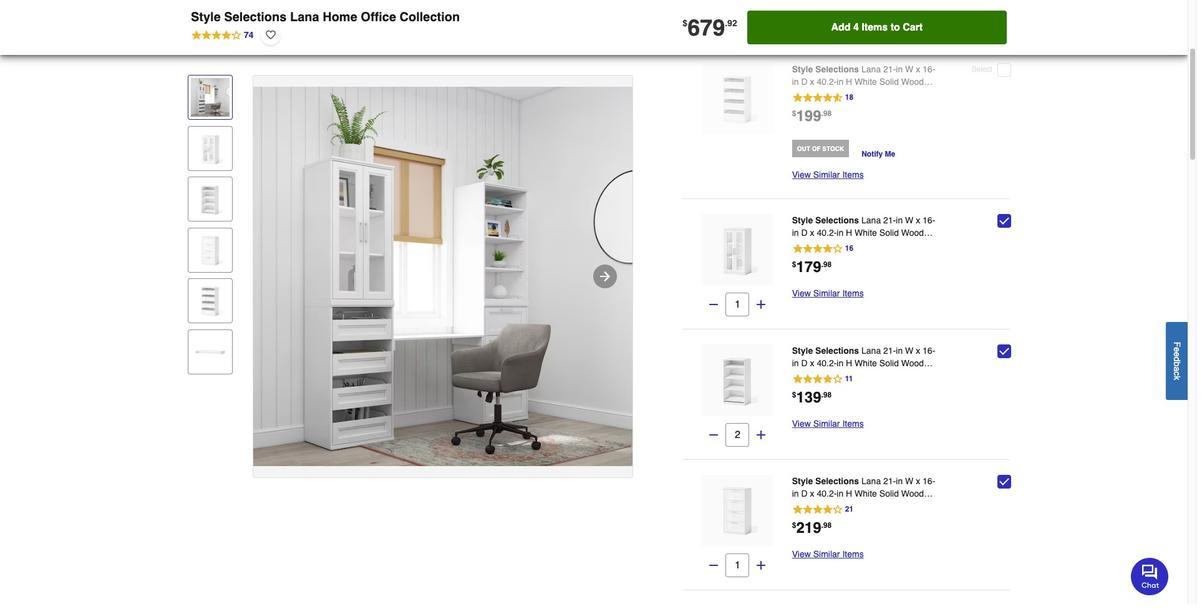 Task type: locate. For each thing, give the bounding box(es) containing it.
items right selected
[[989, 26, 1010, 36]]

in
[[896, 64, 903, 74], [792, 77, 799, 87], [837, 77, 844, 87], [896, 215, 903, 225], [792, 228, 799, 238], [837, 228, 844, 238], [896, 346, 903, 356], [792, 358, 799, 368], [837, 358, 844, 368], [896, 476, 903, 486], [792, 489, 799, 499], [837, 489, 844, 499]]

selected items
[[952, 26, 1010, 36]]

2 minus image from the top
[[708, 429, 720, 441]]

d for 219
[[802, 489, 808, 499]]

lana 21-in w x 16- in d x 40.2-in h white solid wood closet tower
[[792, 64, 936, 99], [792, 215, 936, 250], [792, 346, 936, 381], [792, 476, 936, 511]]

98
[[824, 109, 832, 118], [824, 260, 832, 269], [824, 391, 832, 399], [824, 521, 832, 530]]

lana 21-in w x 16- in d x 40.2-in h white solid wood closet tower down 4 at the right of page
[[792, 64, 936, 99]]

40.2- up 4.1 stars image
[[817, 228, 837, 238]]

4 view similar items from the top
[[792, 549, 864, 559]]

closet
[[792, 89, 817, 99], [792, 240, 817, 250], [792, 371, 817, 381], [792, 501, 817, 511]]

add
[[831, 22, 851, 33]]

solid
[[880, 77, 899, 87], [880, 228, 899, 238], [880, 358, 899, 368], [880, 489, 899, 499]]

2 closet from the top
[[792, 240, 817, 250]]

1 horizontal spatial style selections home decor collections image
[[253, 87, 633, 466]]

items down 11
[[843, 419, 864, 429]]

. inside the $ 139 . 98
[[821, 391, 824, 399]]

similar down stock
[[814, 170, 840, 180]]

collection right office
[[400, 10, 460, 24]]

1 plus image from the top
[[755, 298, 768, 311]]

lana
[[290, 10, 319, 24], [862, 64, 881, 74], [862, 215, 881, 225], [862, 346, 881, 356], [862, 476, 881, 486]]

3 solid from the top
[[880, 358, 899, 368]]

2 98 from the top
[[824, 260, 832, 269]]

1 style selections from the top
[[792, 64, 859, 74]]

1 quickview image from the top
[[732, 243, 744, 256]]

c
[[1173, 371, 1182, 376]]

4 h from the top
[[846, 489, 853, 499]]

h up 11
[[846, 358, 853, 368]]

stepper number input field with increment and decrement buttons number field for 139
[[726, 423, 750, 447]]

2 21- from the top
[[884, 215, 896, 225]]

40.2-
[[817, 77, 837, 87], [817, 228, 837, 238], [817, 358, 837, 368], [817, 489, 837, 499]]

3 view from the top
[[792, 419, 811, 429]]

3 view similar items from the top
[[792, 419, 864, 429]]

2 e from the top
[[1173, 352, 1182, 357]]

2 d from the top
[[802, 228, 808, 238]]

4 21- from the top
[[884, 476, 896, 486]]

white
[[855, 77, 877, 87], [855, 228, 877, 238], [855, 358, 877, 368], [855, 489, 877, 499]]

d
[[802, 77, 808, 87], [802, 228, 808, 238], [802, 358, 808, 368], [802, 489, 808, 499]]

lana 21-in w x 16- in d x 40.2-in h white solid wood closet tower for 139
[[792, 346, 936, 381]]

collection
[[692, 7, 740, 19], [400, 10, 460, 24]]

tower left 21
[[819, 501, 843, 511]]

98 right the 219
[[824, 521, 832, 530]]

view similar items for 179
[[792, 288, 864, 298]]

98 inside $ 219 . 98
[[824, 521, 832, 530]]

$ inside $ 679 . 92
[[683, 18, 688, 28]]

office
[[361, 10, 396, 24]]

selections up 21
[[816, 476, 859, 486]]

11
[[845, 374, 853, 383]]

$ inside $ 219 . 98
[[792, 521, 797, 530]]

4 wood from the top
[[902, 489, 924, 499]]

similar
[[814, 170, 840, 180], [814, 288, 840, 298], [814, 419, 840, 429], [814, 549, 840, 559]]

1 tower from the top
[[819, 89, 843, 99]]

$
[[683, 18, 688, 28], [792, 109, 797, 118], [792, 260, 797, 269], [792, 391, 797, 399], [792, 521, 797, 530]]

1 vertical spatial minus image
[[708, 429, 720, 441]]

style selections home decor collections image
[[191, 78, 230, 117], [253, 87, 633, 466]]

1 solid from the top
[[880, 77, 899, 87]]

4.2 stars image
[[191, 28, 254, 42]]

selections up 11
[[816, 346, 859, 356]]

out of stock notify me
[[797, 145, 896, 158]]

16- for 219
[[923, 476, 936, 486]]

e up the b
[[1173, 352, 1182, 357]]

view similar items down stock
[[792, 170, 864, 180]]

selections up 16
[[816, 215, 859, 225]]

view similar items button for 139
[[792, 416, 864, 431]]

4 stars image
[[792, 373, 854, 386], [792, 504, 854, 517]]

to
[[891, 22, 900, 33]]

d up the 219
[[802, 489, 808, 499]]

3 view similar items button from the top
[[792, 416, 864, 431]]

2 h from the top
[[846, 228, 853, 238]]

plus image for 139
[[755, 429, 768, 441]]

4 stars image for 139
[[792, 373, 854, 386]]

3 minus image from the top
[[708, 559, 720, 572]]

style for 199
[[792, 64, 813, 74]]

. inside $ 219 . 98
[[821, 521, 824, 530]]

. for 199
[[821, 109, 824, 118]]

stock
[[823, 145, 844, 152]]

1 view similar items from the top
[[792, 170, 864, 180]]

1 closet from the top
[[792, 89, 817, 99]]

$ 139 . 98
[[792, 389, 832, 406]]

40.2- for 199
[[817, 77, 837, 87]]

style selections up 4.6 stars image
[[792, 64, 859, 74]]

cart
[[903, 22, 923, 33]]

view similar items button down $ 179 . 98
[[792, 286, 864, 301]]

quickview image
[[732, 92, 744, 105], [732, 374, 744, 386]]

0 vertical spatial quickview image
[[732, 243, 744, 256]]

98 down 4.6 stars image
[[824, 109, 832, 118]]

chat invite button image
[[1131, 557, 1169, 595]]

view similar items down the $ 139 . 98
[[792, 419, 864, 429]]

3 w from the top
[[905, 346, 914, 356]]

select
[[716, 26, 744, 37], [972, 65, 993, 74]]

add 4 items to cart button
[[747, 11, 1007, 44]]

21- for 139
[[884, 346, 896, 356]]

3 white from the top
[[855, 358, 877, 368]]

1 d from the top
[[802, 77, 808, 87]]

d up 4.6 stars image
[[802, 77, 808, 87]]

.
[[725, 18, 728, 28], [821, 109, 824, 118], [821, 260, 824, 269], [821, 391, 824, 399], [821, 521, 824, 530]]

2 16- from the top
[[923, 215, 936, 225]]

3 similar from the top
[[814, 419, 840, 429]]

style up 4.2 stars image at the left top
[[191, 10, 221, 24]]

4 stars image up $ 219 . 98
[[792, 504, 854, 517]]

1 40.2- from the top
[[817, 77, 837, 87]]

1 horizontal spatial collection
[[692, 7, 740, 19]]

1 vertical spatial quickview image
[[732, 374, 744, 386]]

d up "139"
[[802, 358, 808, 368]]

white for 179
[[855, 228, 877, 238]]

view down 179 at top right
[[792, 288, 811, 298]]

98 inside $ 179 . 98
[[824, 260, 832, 269]]

h up 16
[[846, 228, 853, 238]]

2 similar from the top
[[814, 288, 840, 298]]

quickview image
[[732, 243, 744, 256], [732, 504, 744, 517]]

1 wood from the top
[[902, 77, 924, 87]]

d up 4.1 stars image
[[802, 228, 808, 238]]

style up "139"
[[792, 346, 813, 356]]

e up d
[[1173, 347, 1182, 352]]

$ for 179
[[792, 260, 797, 269]]

2 wood from the top
[[902, 228, 924, 238]]

3 21- from the top
[[884, 346, 896, 356]]

1 lana 21-in w x 16- in d x 40.2-in h white solid wood closet tower from the top
[[792, 64, 936, 99]]

3 lana 21-in w x 16- in d x 40.2-in h white solid wood closet tower from the top
[[792, 346, 936, 381]]

$ 199 . 98
[[792, 107, 832, 125]]

items up all
[[743, 7, 769, 19]]

4 tower from the top
[[819, 501, 843, 511]]

1 21- from the top
[[884, 64, 896, 74]]

2 style selections from the top
[[792, 215, 859, 225]]

0 vertical spatial plus image
[[755, 298, 768, 311]]

$ inside $ 179 . 98
[[792, 260, 797, 269]]

3 98 from the top
[[824, 391, 832, 399]]

3 closet from the top
[[792, 371, 817, 381]]

items
[[743, 7, 769, 19], [862, 22, 888, 33], [989, 26, 1010, 36], [760, 26, 784, 37], [843, 170, 864, 180], [843, 288, 864, 298], [843, 419, 864, 429], [843, 549, 864, 559]]

d for 199
[[802, 77, 808, 87]]

b
[[1173, 361, 1182, 366]]

lana for 219
[[862, 476, 881, 486]]

2 stepper number input field with increment and decrement buttons number field from the top
[[726, 423, 750, 447]]

3 stepper number input field with increment and decrement buttons number field from the top
[[726, 553, 750, 577]]

view similar items down $ 179 . 98
[[792, 288, 864, 298]]

98 inside $ 199 . 98
[[824, 109, 832, 118]]

$ inside $ 199 . 98
[[792, 109, 797, 118]]

style selections for 219
[[792, 476, 859, 486]]

lana 21-in w x 16- in d x 40.2-in h white solid wood closet tower up $ 179 . 98
[[792, 215, 936, 250]]

items down out of stock notify me
[[843, 170, 864, 180]]

1 quickview image from the top
[[732, 92, 744, 105]]

2 lana 21-in w x 16- in d x 40.2-in h white solid wood closet tower from the top
[[792, 215, 936, 250]]

4 d from the top
[[802, 489, 808, 499]]

2 4 stars image from the top
[[792, 504, 854, 517]]

1 h from the top
[[846, 77, 853, 87]]

139
[[797, 389, 821, 406]]

style selections up 21
[[792, 476, 859, 486]]

2 plus image from the top
[[755, 429, 768, 441]]

98 right "139"
[[824, 391, 832, 399]]

1 w from the top
[[905, 64, 914, 74]]

tower left 18
[[819, 89, 843, 99]]

679
[[688, 15, 725, 40]]

2 vertical spatial stepper number input field with increment and decrement buttons number field
[[726, 553, 750, 577]]

98 down 4.1 stars image
[[824, 260, 832, 269]]

h
[[846, 77, 853, 87], [846, 228, 853, 238], [846, 358, 853, 368], [846, 489, 853, 499]]

tower for 179
[[819, 240, 843, 250]]

view similar items down $ 219 . 98
[[792, 549, 864, 559]]

style up 4.6 stars image
[[792, 64, 813, 74]]

view for 179
[[792, 288, 811, 298]]

3 wood from the top
[[902, 358, 924, 368]]

closet up 179 at top right
[[792, 240, 817, 250]]

199
[[797, 107, 821, 125]]

1 vertical spatial quickview image
[[732, 504, 744, 517]]

4
[[854, 22, 859, 33]]

1 horizontal spatial select
[[972, 65, 993, 74]]

40.2- up $ 219 . 98
[[817, 489, 837, 499]]

$ 679 . 92
[[683, 15, 737, 40]]

1 stepper number input field with increment and decrement buttons number field from the top
[[726, 293, 750, 316]]

92
[[728, 18, 737, 28]]

. for 139
[[821, 391, 824, 399]]

4 w from the top
[[905, 476, 914, 486]]

style selections up 4.1 stars image
[[792, 215, 859, 225]]

4 similar from the top
[[814, 549, 840, 559]]

4 view similar items button from the top
[[792, 547, 864, 562]]

1 view similar items button from the top
[[792, 167, 864, 182]]

view similar items button
[[792, 167, 864, 182], [792, 286, 864, 301], [792, 416, 864, 431], [792, 547, 864, 562]]

style selections home decor collections  - thumbnail6 image
[[191, 333, 230, 371]]

0 horizontal spatial select
[[716, 26, 744, 37]]

21-
[[884, 64, 896, 74], [884, 215, 896, 225], [884, 346, 896, 356], [884, 476, 896, 486]]

2 view from the top
[[792, 288, 811, 298]]

1 16- from the top
[[923, 64, 936, 74]]

selections for 219
[[816, 476, 859, 486]]

. inside $ 179 . 98
[[821, 260, 824, 269]]

wood
[[902, 77, 924, 87], [902, 228, 924, 238], [902, 358, 924, 368], [902, 489, 924, 499]]

f e e d b a c k
[[1173, 342, 1182, 380]]

minus image for 219
[[708, 559, 720, 572]]

2 quickview image from the top
[[732, 504, 744, 517]]

style for 139
[[792, 346, 813, 356]]

2 tower from the top
[[819, 240, 843, 250]]

1 vertical spatial plus image
[[755, 429, 768, 441]]

lana 21-in w x 16- in d x 40.2-in h white solid wood closet tower up $ 219 . 98
[[792, 476, 936, 511]]

3 h from the top
[[846, 358, 853, 368]]

2 quickview image from the top
[[732, 374, 744, 386]]

0 vertical spatial stepper number input field with increment and decrement buttons number field
[[726, 293, 750, 316]]

w
[[905, 64, 914, 74], [905, 215, 914, 225], [905, 346, 914, 356], [905, 476, 914, 486]]

similar down the $ 139 . 98
[[814, 419, 840, 429]]

home
[[323, 10, 357, 24]]

w for 139
[[905, 346, 914, 356]]

4 stars image up the $ 139 . 98
[[792, 373, 854, 386]]

view similar items button down $ 219 . 98
[[792, 547, 864, 562]]

40.2- up the $ 139 . 98
[[817, 358, 837, 368]]

1 vertical spatial stepper number input field with increment and decrement buttons number field
[[726, 423, 750, 447]]

select down collection items
[[716, 26, 744, 37]]

e
[[1173, 347, 1182, 352], [1173, 352, 1182, 357]]

style
[[191, 10, 221, 24], [792, 64, 813, 74], [792, 215, 813, 225], [792, 346, 813, 356], [792, 476, 813, 486]]

4 stars image containing 21
[[792, 504, 854, 517]]

2 w from the top
[[905, 215, 914, 225]]

1 98 from the top
[[824, 109, 832, 118]]

select down selected items
[[972, 65, 993, 74]]

2 vertical spatial minus image
[[708, 559, 720, 572]]

98 for 199
[[824, 109, 832, 118]]

lana for 139
[[862, 346, 881, 356]]

tower
[[819, 89, 843, 99], [819, 240, 843, 250], [819, 371, 843, 381], [819, 501, 843, 511]]

4 16- from the top
[[923, 476, 936, 486]]

style selections up 11
[[792, 346, 859, 356]]

3 d from the top
[[802, 358, 808, 368]]

Stepper number input field with increment and decrement buttons number field
[[726, 293, 750, 316], [726, 423, 750, 447], [726, 553, 750, 577]]

closet up 199 at the top right of page
[[792, 89, 817, 99]]

style up 4.1 stars image
[[792, 215, 813, 225]]

40.2- up 4.6 stars image
[[817, 77, 837, 87]]

tower for 139
[[819, 371, 843, 381]]

style selections
[[792, 64, 859, 74], [792, 215, 859, 225], [792, 346, 859, 356], [792, 476, 859, 486]]

closet up the 219
[[792, 501, 817, 511]]

4 view from the top
[[792, 549, 811, 559]]

1 vertical spatial select
[[972, 65, 993, 74]]

3 tower from the top
[[819, 371, 843, 381]]

view down out
[[792, 170, 811, 180]]

$ for 199
[[792, 109, 797, 118]]

collection items
[[692, 7, 769, 19]]

1 minus image from the top
[[708, 298, 720, 311]]

view for 139
[[792, 419, 811, 429]]

add 4 items to cart
[[831, 22, 923, 33]]

21
[[845, 505, 854, 514]]

similar for 179
[[814, 288, 840, 298]]

. inside $ 199 . 98
[[821, 109, 824, 118]]

selections up 18
[[816, 64, 859, 74]]

view
[[792, 170, 811, 180], [792, 288, 811, 298], [792, 419, 811, 429], [792, 549, 811, 559]]

view similar items
[[792, 170, 864, 180], [792, 288, 864, 298], [792, 419, 864, 429], [792, 549, 864, 559]]

98 inside the $ 139 . 98
[[824, 391, 832, 399]]

0 vertical spatial 4 stars image
[[792, 373, 854, 386]]

0 vertical spatial minus image
[[708, 298, 720, 311]]

plus image
[[755, 298, 768, 311], [755, 429, 768, 441]]

219
[[797, 519, 821, 537]]

0 vertical spatial quickview image
[[732, 92, 744, 105]]

1 white from the top
[[855, 77, 877, 87]]

view similar items button for 179
[[792, 286, 864, 301]]

2 view similar items from the top
[[792, 288, 864, 298]]

16-
[[923, 64, 936, 74], [923, 215, 936, 225], [923, 346, 936, 356], [923, 476, 936, 486]]

2 white from the top
[[855, 228, 877, 238]]

similar down $ 219 . 98
[[814, 549, 840, 559]]

3 style selections from the top
[[792, 346, 859, 356]]

4 stars image containing 11
[[792, 373, 854, 386]]

0 vertical spatial select
[[716, 26, 744, 37]]

selections
[[224, 10, 287, 24], [816, 64, 859, 74], [816, 215, 859, 225], [816, 346, 859, 356], [816, 476, 859, 486]]

$ for 679
[[683, 18, 688, 28]]

solid for 139
[[880, 358, 899, 368]]

similar down $ 179 . 98
[[814, 288, 840, 298]]

h up 21
[[846, 489, 853, 499]]

select for select
[[972, 65, 993, 74]]

. inside $ 679 . 92
[[725, 18, 728, 28]]

1 4 stars image from the top
[[792, 373, 854, 386]]

$ inside the $ 139 . 98
[[792, 391, 797, 399]]

2 view similar items button from the top
[[792, 286, 864, 301]]

items right all
[[760, 26, 784, 37]]

lana 21-in w x 16- in d x 40.2-in h white solid wood closet tower up the $ 139 . 98
[[792, 346, 936, 381]]

tower left 11
[[819, 371, 843, 381]]

view similar items button down stock
[[792, 167, 864, 182]]

d
[[1173, 357, 1182, 361]]

16- for 179
[[923, 215, 936, 225]]

d for 179
[[802, 228, 808, 238]]

quickview image for 219
[[732, 504, 744, 517]]

4 98 from the top
[[824, 521, 832, 530]]

4 solid from the top
[[880, 489, 899, 499]]

3 40.2- from the top
[[817, 358, 837, 368]]

2 solid from the top
[[880, 228, 899, 238]]

minus image
[[708, 298, 720, 311], [708, 429, 720, 441], [708, 559, 720, 572]]

3 16- from the top
[[923, 346, 936, 356]]

solid for 179
[[880, 228, 899, 238]]

4 style selections from the top
[[792, 476, 859, 486]]

4 white from the top
[[855, 489, 877, 499]]

me
[[885, 150, 896, 158]]

lana 21-in w x 16- in d x 40.2-in h white solid wood closet tower for 179
[[792, 215, 936, 250]]

h up 18
[[846, 77, 853, 87]]

selected
[[952, 26, 986, 36]]

closet up "139"
[[792, 371, 817, 381]]

4 closet from the top
[[792, 501, 817, 511]]

style selections for 199
[[792, 64, 859, 74]]

closet for 199
[[792, 89, 817, 99]]

view similar items button down the $ 139 . 98
[[792, 416, 864, 431]]

1 vertical spatial 4 stars image
[[792, 504, 854, 517]]

4 40.2- from the top
[[817, 489, 837, 499]]

view down "139"
[[792, 419, 811, 429]]

2 40.2- from the top
[[817, 228, 837, 238]]

tower left 16
[[819, 240, 843, 250]]

40.2- for 179
[[817, 228, 837, 238]]

view down the 219
[[792, 549, 811, 559]]

collection up select  all items
[[692, 7, 740, 19]]

x
[[916, 64, 921, 74], [810, 77, 815, 87], [916, 215, 921, 225], [810, 228, 815, 238], [916, 346, 921, 356], [810, 358, 815, 368], [916, 476, 921, 486], [810, 489, 815, 499]]

18
[[845, 93, 854, 102]]

style up the 219
[[792, 476, 813, 486]]

plus image for 179
[[755, 298, 768, 311]]

items right 4 at the right of page
[[862, 22, 888, 33]]

4 lana 21-in w x 16- in d x 40.2-in h white solid wood closet tower from the top
[[792, 476, 936, 511]]

h for 179
[[846, 228, 853, 238]]



Task type: describe. For each thing, give the bounding box(es) containing it.
style selections home decor collections  - thumbnail3 image
[[191, 180, 230, 219]]

style selections for 179
[[792, 215, 859, 225]]

lana 21-in w x 16- in d x 40.2-in h white solid wood closet tower for 219
[[792, 476, 936, 511]]

w for 179
[[905, 215, 914, 225]]

lana for 199
[[862, 64, 881, 74]]

k
[[1173, 376, 1182, 380]]

white for 139
[[855, 358, 877, 368]]

16- for 139
[[923, 346, 936, 356]]

21- for 199
[[884, 64, 896, 74]]

all
[[746, 26, 757, 37]]

quickview image for 139
[[732, 374, 744, 386]]

21- for 179
[[884, 215, 896, 225]]

0 horizontal spatial style selections home decor collections image
[[191, 78, 230, 117]]

stepper number input field with increment and decrement buttons number field for 219
[[726, 553, 750, 577]]

selections for 199
[[816, 64, 859, 74]]

solid for 199
[[880, 77, 899, 87]]

40.2- for 139
[[817, 358, 837, 368]]

. for 179
[[821, 260, 824, 269]]

selections up 74
[[224, 10, 287, 24]]

notify
[[862, 150, 883, 158]]

$ 179 . 98
[[792, 258, 832, 276]]

view similar items button for 219
[[792, 547, 864, 562]]

style selections home decor collections  - thumbnail4 image
[[191, 231, 230, 269]]

minus image for 139
[[708, 429, 720, 441]]

lana 21-in w x 16- in d x 40.2-in h white solid wood closet tower for 199
[[792, 64, 936, 99]]

white for 199
[[855, 77, 877, 87]]

tower for 199
[[819, 89, 843, 99]]

arrow right image
[[598, 269, 613, 284]]

items down 21
[[843, 549, 864, 559]]

similar for 139
[[814, 419, 840, 429]]

h for 199
[[846, 77, 853, 87]]

tower for 219
[[819, 501, 843, 511]]

select  all items
[[716, 26, 784, 37]]

. for 679
[[725, 18, 728, 28]]

closet for 179
[[792, 240, 817, 250]]

selections for 179
[[816, 215, 859, 225]]

of
[[812, 145, 821, 152]]

quickview image for 199
[[732, 92, 744, 105]]

wood for 199
[[902, 77, 924, 87]]

98 for 179
[[824, 260, 832, 269]]

179
[[797, 258, 821, 276]]

out
[[797, 145, 810, 152]]

select for select  all items
[[716, 26, 744, 37]]

f e e d b a c k button
[[1166, 322, 1188, 400]]

style selections for 139
[[792, 346, 859, 356]]

style selections home decor collections  - thumbnail2 image
[[191, 129, 230, 168]]

98 for 139
[[824, 391, 832, 399]]

. for 219
[[821, 521, 824, 530]]

closet for 219
[[792, 501, 817, 511]]

stepper number input field with increment and decrement buttons number field for 179
[[726, 293, 750, 316]]

4.1 stars image
[[792, 243, 854, 256]]

h for 219
[[846, 489, 853, 499]]

selections for 139
[[816, 346, 859, 356]]

0 horizontal spatial collection
[[400, 10, 460, 24]]

16- for 199
[[923, 64, 936, 74]]

$ 219 . 98
[[792, 519, 832, 537]]

wood for 139
[[902, 358, 924, 368]]

items down 16
[[843, 288, 864, 298]]

74
[[244, 30, 254, 40]]

40.2- for 219
[[817, 489, 837, 499]]

style selections home decor collections  - thumbnail5 image
[[191, 282, 230, 320]]

similar for 219
[[814, 549, 840, 559]]

items inside button
[[862, 22, 888, 33]]

style for 179
[[792, 215, 813, 225]]

heart outline image
[[266, 28, 276, 42]]

4.6 stars image
[[792, 92, 854, 105]]

1 e from the top
[[1173, 347, 1182, 352]]

4 stars image for 219
[[792, 504, 854, 517]]

$ for 219
[[792, 521, 797, 530]]

minus image for 179
[[708, 298, 720, 311]]

plus image
[[755, 559, 768, 572]]

view for 219
[[792, 549, 811, 559]]

style for 219
[[792, 476, 813, 486]]

view similar items for 219
[[792, 549, 864, 559]]

f
[[1173, 342, 1182, 347]]

view similar items for 139
[[792, 419, 864, 429]]

quickview image for 179
[[732, 243, 744, 256]]

d for 139
[[802, 358, 808, 368]]

h for 139
[[846, 358, 853, 368]]

w for 199
[[905, 64, 914, 74]]

w for 219
[[905, 476, 914, 486]]

style selections lana home office collection
[[191, 10, 460, 24]]

lana for 179
[[862, 215, 881, 225]]

closet for 139
[[792, 371, 817, 381]]

74 button
[[191, 25, 254, 45]]

1 view from the top
[[792, 170, 811, 180]]

a
[[1173, 366, 1182, 371]]

16
[[845, 244, 854, 253]]

1 similar from the top
[[814, 170, 840, 180]]

wood for 179
[[902, 228, 924, 238]]

$ for 139
[[792, 391, 797, 399]]

21- for 219
[[884, 476, 896, 486]]

solid for 219
[[880, 489, 899, 499]]

white for 219
[[855, 489, 877, 499]]

wood for 219
[[902, 489, 924, 499]]



Task type: vqa. For each thing, say whether or not it's contained in the screenshot.
left '$3,499.00'
no



